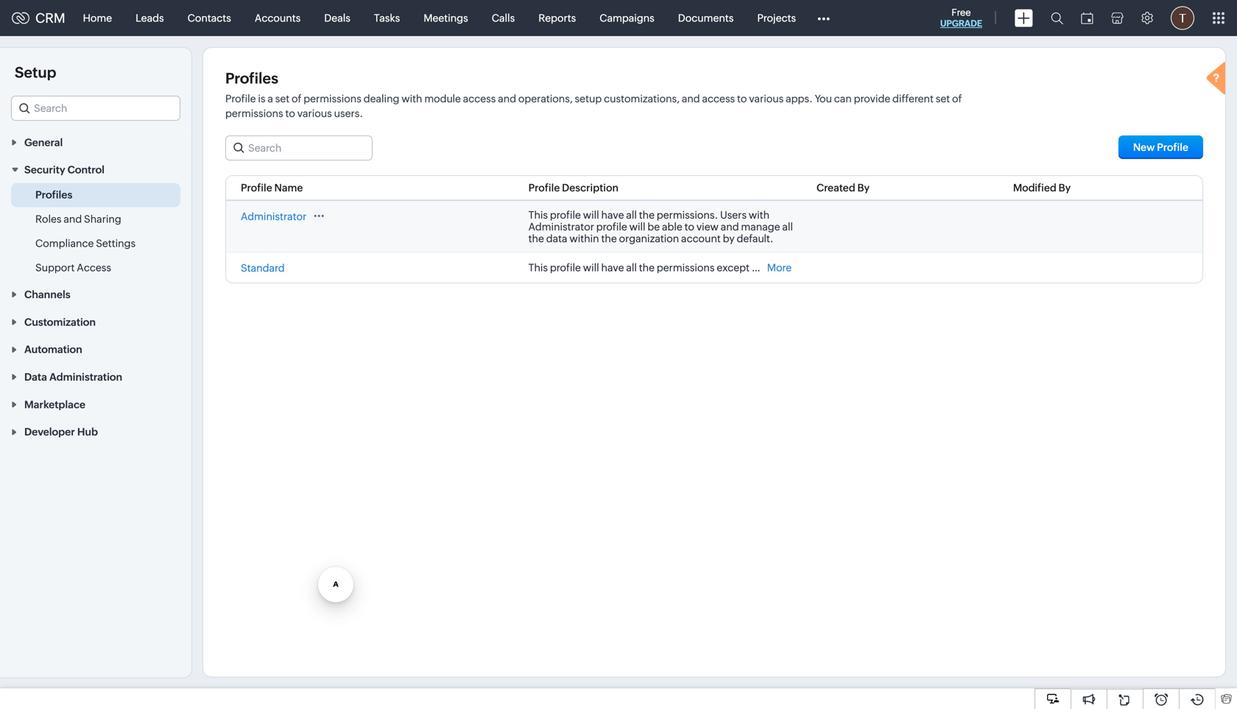 Task type: describe. For each thing, give the bounding box(es) containing it.
profile for profile is a set of permissions dealing with module access and operations, setup customizations, and access to various apps. you can provide different set of permissions to various users.
[[225, 93, 256, 105]]

deals
[[324, 12, 351, 24]]

2 set from the left
[[936, 93, 951, 105]]

module
[[425, 93, 461, 105]]

customization button
[[0, 308, 192, 336]]

compliance settings
[[35, 238, 136, 250]]

1 vertical spatial search text field
[[226, 136, 372, 160]]

created
[[817, 182, 856, 194]]

this profile will have all the permissions except administrative privileges.
[[529, 262, 873, 274]]

profiles inside the security control region
[[35, 189, 72, 201]]

profile element
[[1163, 0, 1204, 36]]

developer hub
[[24, 426, 98, 438]]

profile left be
[[597, 221, 628, 233]]

general
[[24, 137, 63, 148]]

administrator link
[[241, 211, 307, 223]]

able
[[662, 221, 683, 233]]

leads link
[[124, 0, 176, 36]]

campaigns
[[600, 12, 655, 24]]

profiles link
[[35, 188, 72, 202]]

this for this profile will have all the permissions. users with administrator profile will be able to view and manage all the data within the organization account by default.
[[529, 209, 548, 221]]

can
[[835, 93, 852, 105]]

0 horizontal spatial various
[[298, 108, 332, 119]]

calls
[[492, 12, 515, 24]]

marketplace
[[24, 399, 86, 411]]

security control
[[24, 164, 105, 176]]

0 horizontal spatial administrator
[[241, 211, 307, 223]]

automation
[[24, 344, 82, 356]]

will for permissions
[[583, 262, 600, 274]]

automation button
[[0, 336, 192, 363]]

profile image
[[1172, 6, 1195, 30]]

projects link
[[746, 0, 808, 36]]

except
[[717, 262, 750, 274]]

the right within
[[602, 233, 617, 245]]

support access link
[[35, 261, 111, 275]]

profile for this profile will have all the permissions except administrative privileges.
[[550, 262, 581, 274]]

and right customizations,
[[682, 93, 701, 105]]

tasks
[[374, 12, 400, 24]]

within
[[570, 233, 600, 245]]

compliance
[[35, 238, 94, 250]]

settings
[[96, 238, 136, 250]]

home
[[83, 12, 112, 24]]

1 of from the left
[[292, 93, 302, 105]]

meetings
[[424, 12, 468, 24]]

a
[[268, 93, 273, 105]]

0 vertical spatial various
[[750, 93, 784, 105]]

the left data
[[529, 233, 544, 245]]

calendar image
[[1082, 12, 1094, 24]]

sharing
[[84, 213, 121, 225]]

hub
[[77, 426, 98, 438]]

developer hub button
[[0, 418, 192, 446]]

control
[[68, 164, 105, 176]]

new profile
[[1134, 141, 1189, 153]]

to inside this profile will have all the permissions. users with administrator profile will be able to view and manage all the data within the organization account by default.
[[685, 221, 695, 233]]

modified
[[1014, 182, 1057, 194]]

default.
[[737, 233, 774, 245]]

support
[[35, 262, 75, 274]]

search image
[[1052, 12, 1064, 24]]

upgrade
[[941, 18, 983, 28]]

new
[[1134, 141, 1156, 153]]

be
[[648, 221, 660, 233]]

2 horizontal spatial permissions
[[657, 262, 715, 274]]

users
[[721, 209, 747, 221]]

setup
[[15, 64, 56, 81]]

1 horizontal spatial profiles
[[225, 70, 279, 87]]

reports link
[[527, 0, 588, 36]]

created by
[[817, 182, 870, 194]]

meetings link
[[412, 0, 480, 36]]

2 horizontal spatial to
[[738, 93, 748, 105]]

data administration button
[[0, 363, 192, 391]]

profile name
[[241, 182, 303, 194]]

customizations,
[[604, 93, 680, 105]]

support access
[[35, 262, 111, 274]]

have for permissions.
[[602, 209, 625, 221]]

profile for this profile will have all the permissions. users with administrator profile will be able to view and manage all the data within the organization account by default.
[[550, 209, 581, 221]]

and inside the security control region
[[64, 213, 82, 225]]

profile inside new profile button
[[1158, 141, 1189, 153]]

account
[[682, 233, 721, 245]]

profile for profile description
[[529, 182, 560, 194]]

different
[[893, 93, 934, 105]]

customization
[[24, 316, 96, 328]]

roles
[[35, 213, 62, 225]]

administrative
[[752, 262, 820, 274]]

0 horizontal spatial permissions
[[225, 108, 283, 119]]

with inside the profile is a set of permissions dealing with module access and operations, setup customizations, and access to various apps. you can provide different set of permissions to various users.
[[402, 93, 423, 105]]

by
[[723, 233, 735, 245]]

organization
[[619, 233, 680, 245]]

1 set from the left
[[275, 93, 290, 105]]

manage
[[742, 221, 781, 233]]

permissions.
[[657, 209, 719, 221]]

profile description
[[529, 182, 619, 194]]

campaigns link
[[588, 0, 667, 36]]

1 access from the left
[[463, 93, 496, 105]]

crm
[[35, 11, 65, 26]]

roles and sharing link
[[35, 212, 121, 227]]

operations,
[[519, 93, 573, 105]]



Task type: locate. For each thing, give the bounding box(es) containing it.
0 vertical spatial to
[[738, 93, 748, 105]]

contacts link
[[176, 0, 243, 36]]

by for modified by
[[1059, 182, 1072, 194]]

documents link
[[667, 0, 746, 36]]

profile up data
[[550, 209, 581, 221]]

deals link
[[313, 0, 362, 36]]

create menu image
[[1015, 9, 1034, 27]]

0 horizontal spatial with
[[402, 93, 423, 105]]

security
[[24, 164, 65, 176]]

contacts
[[188, 12, 231, 24]]

all for privileges.
[[627, 262, 637, 274]]

you
[[815, 93, 833, 105]]

2 this from the top
[[529, 262, 548, 274]]

all right manage
[[783, 221, 794, 233]]

profile left name
[[241, 182, 272, 194]]

home link
[[71, 0, 124, 36]]

1 horizontal spatial search text field
[[226, 136, 372, 160]]

1 vertical spatial have
[[602, 262, 625, 274]]

1 vertical spatial profiles
[[35, 189, 72, 201]]

access
[[77, 262, 111, 274]]

set right "a"
[[275, 93, 290, 105]]

set
[[275, 93, 290, 105], [936, 93, 951, 105]]

crm link
[[12, 11, 65, 26]]

have down "organization"
[[602, 262, 625, 274]]

logo image
[[12, 12, 29, 24]]

0 horizontal spatial access
[[463, 93, 496, 105]]

0 horizontal spatial of
[[292, 93, 302, 105]]

calls link
[[480, 0, 527, 36]]

profile for profile name
[[241, 182, 272, 194]]

search element
[[1043, 0, 1073, 36]]

profile
[[550, 209, 581, 221], [597, 221, 628, 233], [550, 262, 581, 274]]

of
[[292, 93, 302, 105], [953, 93, 963, 105]]

this profile will have all the permissions. users with administrator profile will be able to view and manage all the data within the organization account by default.
[[529, 209, 794, 245]]

0 horizontal spatial set
[[275, 93, 290, 105]]

security control button
[[0, 156, 192, 183]]

1 vertical spatial to
[[286, 108, 295, 119]]

provide
[[854, 93, 891, 105]]

0 horizontal spatial search text field
[[12, 97, 180, 120]]

permissions down account
[[657, 262, 715, 274]]

of right different
[[953, 93, 963, 105]]

1 horizontal spatial to
[[685, 221, 695, 233]]

0 horizontal spatial by
[[858, 182, 870, 194]]

administrator
[[241, 211, 307, 223], [529, 221, 595, 233]]

2 have from the top
[[602, 262, 625, 274]]

all left be
[[627, 209, 637, 221]]

and inside this profile will have all the permissions. users with administrator profile will be able to view and manage all the data within the organization account by default.
[[721, 221, 740, 233]]

have for permissions
[[602, 262, 625, 274]]

and
[[498, 93, 517, 105], [682, 93, 701, 105], [64, 213, 82, 225], [721, 221, 740, 233]]

and right view
[[721, 221, 740, 233]]

profile left description at the top
[[529, 182, 560, 194]]

0 horizontal spatial to
[[286, 108, 295, 119]]

marketplace button
[[0, 391, 192, 418]]

dealing
[[364, 93, 400, 105]]

Other Modules field
[[808, 6, 840, 30]]

profiles up is
[[225, 70, 279, 87]]

create menu element
[[1007, 0, 1043, 36]]

None field
[[11, 96, 181, 121]]

1 horizontal spatial permissions
[[304, 93, 362, 105]]

by right created
[[858, 182, 870, 194]]

this down data
[[529, 262, 548, 274]]

the down "organization"
[[639, 262, 655, 274]]

the up "organization"
[[639, 209, 655, 221]]

view
[[697, 221, 719, 233]]

1 have from the top
[[602, 209, 625, 221]]

various left "users."
[[298, 108, 332, 119]]

to left "users."
[[286, 108, 295, 119]]

0 vertical spatial search text field
[[12, 97, 180, 120]]

and right roles
[[64, 213, 82, 225]]

2 of from the left
[[953, 93, 963, 105]]

general button
[[0, 128, 192, 156]]

profile down data
[[550, 262, 581, 274]]

various left apps.
[[750, 93, 784, 105]]

1 horizontal spatial various
[[750, 93, 784, 105]]

standard
[[241, 262, 285, 274]]

1 vertical spatial this
[[529, 262, 548, 274]]

have down description at the top
[[602, 209, 625, 221]]

help image
[[1204, 60, 1234, 100]]

documents
[[679, 12, 734, 24]]

all for administrator
[[627, 209, 637, 221]]

0 vertical spatial profiles
[[225, 70, 279, 87]]

profile inside the profile is a set of permissions dealing with module access and operations, setup customizations, and access to various apps. you can provide different set of permissions to various users.
[[225, 93, 256, 105]]

name
[[274, 182, 303, 194]]

have
[[602, 209, 625, 221], [602, 262, 625, 274]]

all down "organization"
[[627, 262, 637, 274]]

to left apps.
[[738, 93, 748, 105]]

1 horizontal spatial set
[[936, 93, 951, 105]]

more
[[768, 262, 792, 274]]

administrator down profile name
[[241, 211, 307, 223]]

security control region
[[0, 183, 192, 281]]

Search text field
[[12, 97, 180, 120], [226, 136, 372, 160]]

developer
[[24, 426, 75, 438]]

free
[[952, 7, 972, 18]]

2 vertical spatial to
[[685, 221, 695, 233]]

administrator down the profile description
[[529, 221, 595, 233]]

0 vertical spatial this
[[529, 209, 548, 221]]

1 horizontal spatial administrator
[[529, 221, 595, 233]]

privileges.
[[822, 262, 873, 274]]

profiles up roles
[[35, 189, 72, 201]]

by right modified
[[1059, 182, 1072, 194]]

all
[[627, 209, 637, 221], [783, 221, 794, 233], [627, 262, 637, 274]]

1 horizontal spatial by
[[1059, 182, 1072, 194]]

reports
[[539, 12, 576, 24]]

1 by from the left
[[858, 182, 870, 194]]

0 vertical spatial have
[[602, 209, 625, 221]]

will
[[583, 209, 600, 221], [630, 221, 646, 233], [583, 262, 600, 274]]

modified by
[[1014, 182, 1072, 194]]

with up default.
[[749, 209, 770, 221]]

with inside this profile will have all the permissions. users with administrator profile will be able to view and manage all the data within the organization account by default.
[[749, 209, 770, 221]]

description
[[562, 182, 619, 194]]

have inside this profile will have all the permissions. users with administrator profile will be able to view and manage all the data within the organization account by default.
[[602, 209, 625, 221]]

and left operations,
[[498, 93, 517, 105]]

channels button
[[0, 281, 192, 308]]

administration
[[49, 371, 122, 383]]

search text field up name
[[226, 136, 372, 160]]

profile left is
[[225, 93, 256, 105]]

channels
[[24, 289, 71, 301]]

apps.
[[786, 93, 813, 105]]

profile right new
[[1158, 141, 1189, 153]]

data administration
[[24, 371, 122, 383]]

accounts link
[[243, 0, 313, 36]]

will for permissions.
[[583, 209, 600, 221]]

this up data
[[529, 209, 548, 221]]

by for created by
[[858, 182, 870, 194]]

of right "a"
[[292, 93, 302, 105]]

free upgrade
[[941, 7, 983, 28]]

the
[[639, 209, 655, 221], [529, 233, 544, 245], [602, 233, 617, 245], [639, 262, 655, 274]]

by
[[858, 182, 870, 194], [1059, 182, 1072, 194]]

with
[[402, 93, 423, 105], [749, 209, 770, 221]]

permissions
[[304, 93, 362, 105], [225, 108, 283, 119], [657, 262, 715, 274]]

new profile button
[[1119, 136, 1204, 159]]

2 access from the left
[[703, 93, 736, 105]]

0 horizontal spatial profiles
[[35, 189, 72, 201]]

1 horizontal spatial with
[[749, 209, 770, 221]]

1 horizontal spatial of
[[953, 93, 963, 105]]

1 vertical spatial various
[[298, 108, 332, 119]]

projects
[[758, 12, 797, 24]]

will down within
[[583, 262, 600, 274]]

0 vertical spatial permissions
[[304, 93, 362, 105]]

data
[[547, 233, 568, 245]]

this inside this profile will have all the permissions. users with administrator profile will be able to view and manage all the data within the organization account by default.
[[529, 209, 548, 221]]

will up within
[[583, 209, 600, 221]]

1 vertical spatial permissions
[[225, 108, 283, 119]]

accounts
[[255, 12, 301, 24]]

1 horizontal spatial access
[[703, 93, 736, 105]]

1 this from the top
[[529, 209, 548, 221]]

roles and sharing
[[35, 213, 121, 225]]

setup
[[575, 93, 602, 105]]

various
[[750, 93, 784, 105], [298, 108, 332, 119]]

2 by from the left
[[1059, 182, 1072, 194]]

search text field up general dropdown button at top
[[12, 97, 180, 120]]

tasks link
[[362, 0, 412, 36]]

with right dealing at the left top
[[402, 93, 423, 105]]

permissions up "users."
[[304, 93, 362, 105]]

profile is a set of permissions dealing with module access and operations, setup customizations, and access to various apps. you can provide different set of permissions to various users.
[[225, 93, 963, 119]]

set right different
[[936, 93, 951, 105]]

2 vertical spatial permissions
[[657, 262, 715, 274]]

1 vertical spatial with
[[749, 209, 770, 221]]

will left be
[[630, 221, 646, 233]]

0 vertical spatial with
[[402, 93, 423, 105]]

compliance settings link
[[35, 236, 136, 251]]

users.
[[334, 108, 363, 119]]

this for this profile will have all the permissions except administrative privileges.
[[529, 262, 548, 274]]

to right able
[[685, 221, 695, 233]]

permissions down is
[[225, 108, 283, 119]]

administrator inside this profile will have all the permissions. users with administrator profile will be able to view and manage all the data within the organization account by default.
[[529, 221, 595, 233]]



Task type: vqa. For each thing, say whether or not it's contained in the screenshot.
the New Profile button
yes



